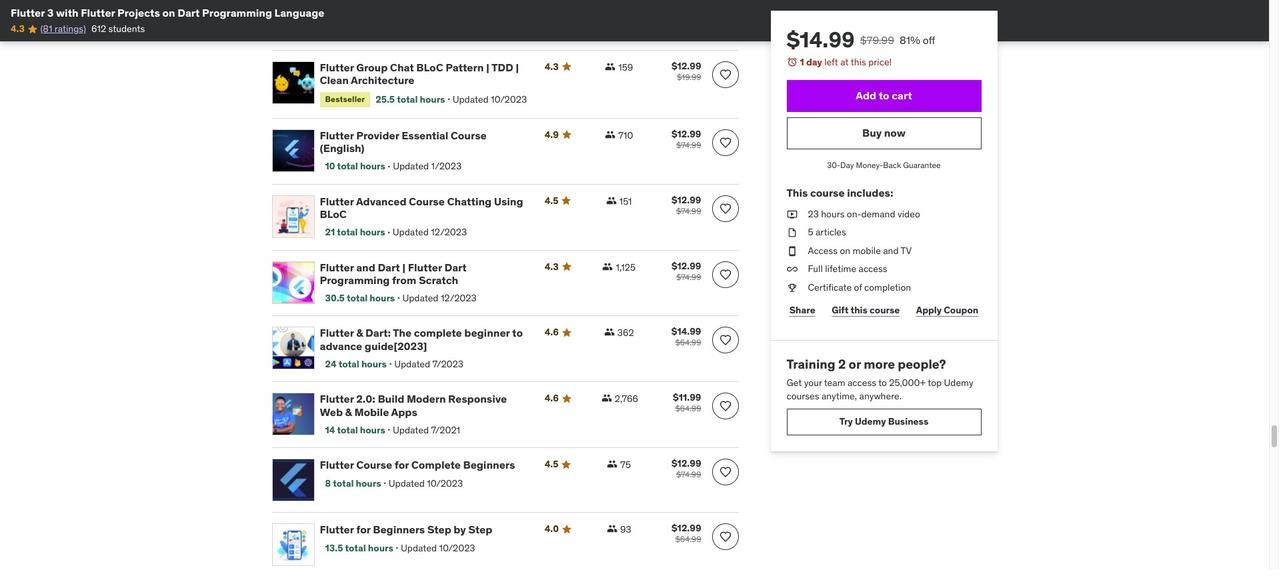 Task type: describe. For each thing, give the bounding box(es) containing it.
0 vertical spatial on
[[162, 6, 175, 19]]

flutter for flutter advanced course chatting using bloc
[[320, 195, 354, 208]]

flutter 2.0: build modern responsive web & mobile apps link
[[320, 393, 529, 419]]

| left tdd
[[486, 61, 490, 74]]

8
[[325, 477, 331, 489]]

on-
[[847, 208, 862, 220]]

updated 10/2023 for complete
[[389, 477, 463, 489]]

| inside flutter and dart | flutter dart programming from scratch
[[403, 261, 406, 274]]

25,000+
[[890, 377, 926, 389]]

share
[[790, 304, 816, 316]]

flutter for flutter & dart: the complete beginner to advance guide[2023]
[[320, 327, 354, 340]]

$12.99 for flutter provider essential course (english)
[[672, 128, 702, 140]]

xsmall image for flutter & dart: the complete beginner to advance guide[2023]
[[604, 327, 615, 338]]

flutter & dart: the complete beginner to advance guide[2023]
[[320, 327, 523, 353]]

$12.99 $74.99 for flutter course for complete beginners
[[672, 458, 702, 480]]

guide[2023]
[[365, 339, 427, 353]]

(81
[[40, 23, 52, 35]]

updated for dart
[[403, 292, 439, 304]]

by
[[454, 523, 466, 537]]

30.5 total hours
[[325, 292, 395, 304]]

bloc inside flutter group chat bloc pattern | tdd | clean architecture
[[417, 61, 444, 74]]

updated 11/2023
[[403, 26, 475, 38]]

and inside flutter and dart | flutter dart programming from scratch
[[356, 261, 376, 274]]

flutter course for complete beginners
[[320, 459, 515, 472]]

xsmall image for flutter 2.0: build modern responsive web & mobile apps
[[602, 393, 612, 404]]

total for provider
[[337, 160, 358, 172]]

12/2023 for using
[[431, 226, 467, 238]]

4.6 for flutter & dart: the complete beginner to advance guide[2023]
[[545, 327, 559, 339]]

14 total hours
[[325, 424, 386, 436]]

$14.99 $64.99
[[672, 326, 702, 348]]

1 vertical spatial on
[[840, 245, 851, 257]]

(english)
[[320, 141, 365, 155]]

5 articles
[[808, 226, 847, 238]]

hours for flutter 2.0: build modern responsive web & mobile apps
[[360, 424, 386, 436]]

wishlist image for flutter provider essential course (english)
[[719, 136, 732, 149]]

21
[[325, 226, 335, 238]]

updated 10/2023 for step
[[401, 542, 475, 554]]

1 this from the top
[[851, 56, 867, 68]]

tv
[[901, 245, 912, 257]]

1 horizontal spatial dart
[[378, 261, 400, 274]]

$12.99 $74.99 for flutter advanced course chatting using bloc
[[672, 194, 702, 216]]

flutter advanced course chatting using bloc
[[320, 195, 523, 221]]

13.5
[[325, 542, 343, 554]]

| right tdd
[[516, 61, 519, 74]]

hours up articles
[[822, 208, 845, 220]]

add to cart
[[856, 89, 913, 102]]

updated for course
[[393, 226, 429, 238]]

team
[[825, 377, 846, 389]]

2 this from the top
[[851, 304, 868, 316]]

wishlist image for flutter & dart: the complete beginner to advance guide[2023]
[[719, 334, 732, 347]]

app
[[385, 0, 406, 8]]

coupon
[[944, 304, 979, 316]]

bloc inside "flutter advanced course chatting using bloc"
[[320, 207, 347, 221]]

4.5 for flutter advanced course chatting using bloc
[[545, 195, 559, 207]]

1 vertical spatial for
[[356, 523, 371, 537]]

362
[[618, 327, 634, 339]]

xsmall image for flutter for beginners step by step
[[607, 524, 618, 535]]

flutter shop app | state management bloc | backend
[[320, 0, 511, 21]]

24 total hours
[[325, 358, 387, 370]]

$74.99 for flutter provider essential course (english)
[[677, 140, 702, 150]]

updated for essential
[[393, 160, 429, 172]]

wishlist image for flutter advanced course chatting using bloc
[[719, 202, 732, 215]]

with
[[56, 6, 79, 19]]

total for for
[[345, 542, 366, 554]]

flutter 3 with flutter projects on dart programming language
[[11, 6, 325, 19]]

$12.99 $19.99
[[672, 60, 702, 82]]

2,766
[[615, 393, 639, 405]]

$64.99 for flutter & dart: the complete beginner to advance guide[2023]
[[676, 338, 702, 348]]

of
[[854, 282, 863, 294]]

flutter for flutter provider essential course (english)
[[320, 128, 354, 142]]

dart:
[[366, 327, 391, 340]]

25.5
[[376, 93, 395, 105]]

full lifetime access
[[808, 263, 888, 275]]

total for and
[[347, 292, 368, 304]]

2.0:
[[356, 393, 376, 406]]

flutter for flutter group chat bloc pattern | tdd | clean architecture
[[320, 61, 354, 74]]

updated for dart:
[[394, 358, 430, 370]]

151
[[620, 195, 632, 207]]

$11.99 $64.99
[[673, 392, 702, 414]]

or
[[849, 356, 861, 372]]

flutter and dart | flutter dart programming from scratch
[[320, 261, 467, 287]]

to inside 'training 2 or more people? get your team access to 25,000+ top udemy courses anytime, anywhere.'
[[879, 377, 887, 389]]

0 vertical spatial 4.3
[[11, 23, 25, 35]]

flutter for flutter and dart | flutter dart programming from scratch
[[320, 261, 354, 274]]

flutter provider essential course (english) link
[[320, 128, 529, 155]]

add
[[856, 89, 877, 102]]

$79.99
[[861, 33, 895, 47]]

buy
[[863, 126, 882, 139]]

more
[[864, 356, 895, 372]]

day
[[807, 56, 823, 68]]

(81 ratings)
[[40, 23, 86, 35]]

cart
[[892, 89, 913, 102]]

complete
[[411, 459, 461, 472]]

xsmall image for flutter group chat bloc pattern | tdd | clean architecture
[[605, 61, 616, 72]]

hours for flutter shop app | state management bloc | backend
[[370, 26, 395, 38]]

$11.99
[[673, 392, 702, 404]]

build
[[378, 393, 405, 406]]

hours for flutter provider essential course (english)
[[360, 160, 386, 172]]

23 hours on-demand video
[[808, 208, 921, 220]]

certificate
[[808, 282, 852, 294]]

mobile
[[853, 245, 881, 257]]

xsmall image left "access"
[[787, 245, 798, 258]]

xsmall image for 710
[[605, 129, 616, 140]]

4.3 for flutter and dart | flutter dart programming from scratch
[[545, 261, 559, 273]]

| right app
[[408, 0, 412, 8]]

share button
[[787, 297, 819, 324]]

30.5
[[325, 292, 345, 304]]

xsmall image left full
[[787, 263, 798, 276]]

wishlist image for flutter course for complete beginners
[[719, 466, 732, 479]]

xsmall image for 23 hours on-demand video
[[787, 208, 798, 221]]

anytime,
[[822, 390, 858, 402]]

bestseller
[[325, 94, 365, 104]]

75
[[621, 459, 631, 471]]

to inside button
[[879, 89, 890, 102]]

hours for flutter for beginners step by step
[[368, 542, 394, 554]]

training
[[787, 356, 836, 372]]

now
[[885, 126, 906, 139]]

the
[[393, 327, 412, 340]]

total for advanced
[[337, 226, 358, 238]]

backend
[[355, 7, 399, 21]]

34.5 total hours
[[325, 26, 395, 38]]

back
[[884, 160, 902, 170]]

ratings)
[[55, 23, 86, 35]]

beginner
[[465, 327, 510, 340]]

advance
[[320, 339, 362, 353]]

access
[[808, 245, 838, 257]]

course inside flutter provider essential course (english)
[[451, 128, 487, 142]]

management
[[444, 0, 511, 8]]

$14.99 $79.99 81% off
[[787, 26, 936, 53]]

money-
[[856, 160, 884, 170]]

1/2023
[[431, 160, 462, 172]]

wishlist image for flutter and dart | flutter dart programming from scratch
[[719, 268, 732, 281]]

responsive
[[448, 393, 507, 406]]

$12.99 for flutter course for complete beginners
[[672, 458, 702, 470]]

$74.99 for flutter course for complete beginners
[[677, 470, 702, 480]]

$12.99 for flutter group chat bloc pattern | tdd | clean architecture
[[672, 60, 702, 72]]

flutter provider essential course (english)
[[320, 128, 487, 155]]

flutter for beginners step by step
[[320, 523, 493, 537]]

completion
[[865, 282, 912, 294]]

apply
[[917, 304, 942, 316]]

full
[[808, 263, 823, 275]]

your
[[805, 377, 822, 389]]



Task type: locate. For each thing, give the bounding box(es) containing it.
try
[[840, 416, 853, 428]]

certificate of completion
[[808, 282, 912, 294]]

training 2 or more people? get your team access to 25,000+ top udemy courses anytime, anywhere.
[[787, 356, 974, 402]]

flutter group chat bloc pattern | tdd | clean architecture link
[[320, 61, 529, 87]]

1 vertical spatial access
[[848, 377, 877, 389]]

1 horizontal spatial step
[[469, 523, 493, 537]]

$74.99 right 151
[[677, 206, 702, 216]]

$64.99 for flutter 2.0: build modern responsive web & mobile apps
[[676, 404, 702, 414]]

0 vertical spatial $64.99
[[676, 338, 702, 348]]

0 vertical spatial updated 10/2023
[[453, 93, 527, 105]]

buy now
[[863, 126, 906, 139]]

xsmall image left 710
[[605, 129, 616, 140]]

total right 30.5
[[347, 292, 368, 304]]

2 $74.99 from the top
[[677, 206, 702, 216]]

flutter for flutter for beginners step by step
[[320, 523, 354, 537]]

wishlist image right $12.99 $64.99 on the right of page
[[719, 531, 732, 544]]

4.6
[[545, 327, 559, 339], [545, 393, 559, 405]]

flutter for flutter 2.0: build modern responsive web & mobile apps
[[320, 393, 354, 406]]

updated down guide[2023]
[[394, 358, 430, 370]]

1 4.5 from the top
[[545, 195, 559, 207]]

1 horizontal spatial programming
[[320, 273, 390, 287]]

provider
[[356, 128, 399, 142]]

1 $12.99 from the top
[[672, 60, 702, 72]]

on right projects
[[162, 6, 175, 19]]

1 vertical spatial 10/2023
[[427, 477, 463, 489]]

hours down flutter and dart | flutter dart programming from scratch
[[370, 292, 395, 304]]

$64.99 inside $11.99 $64.99
[[676, 404, 702, 414]]

course up 1/2023
[[451, 128, 487, 142]]

0 vertical spatial 4.5
[[545, 195, 559, 207]]

xsmall image left the 75
[[607, 459, 618, 470]]

$12.99 right 1,125
[[672, 260, 702, 272]]

$64.99 up $11.99
[[676, 338, 702, 348]]

access inside 'training 2 or more people? get your team access to 25,000+ top udemy courses anytime, anywhere.'
[[848, 377, 877, 389]]

updated 12/2023 down scratch
[[403, 292, 477, 304]]

to right beginner
[[512, 327, 523, 340]]

| up 34.5 total hours
[[349, 7, 353, 21]]

2 vertical spatial 10/2023
[[439, 542, 475, 554]]

1 $64.99 from the top
[[676, 338, 702, 348]]

1 horizontal spatial course
[[870, 304, 900, 316]]

updated 12/2023 down flutter advanced course chatting using bloc link
[[393, 226, 467, 238]]

0 horizontal spatial $14.99
[[672, 326, 702, 338]]

& inside flutter & dart: the complete beginner to advance guide[2023]
[[356, 327, 363, 340]]

updated down pattern at the left top of the page
[[453, 93, 489, 105]]

1 wishlist image from the top
[[719, 334, 732, 347]]

to up anywhere.
[[879, 377, 887, 389]]

total right "34.5"
[[347, 26, 368, 38]]

updated for beginners
[[401, 542, 437, 554]]

2 $12.99 $74.99 from the top
[[672, 194, 702, 216]]

0 vertical spatial wishlist image
[[719, 334, 732, 347]]

total for 2.0:
[[337, 424, 358, 436]]

0 horizontal spatial &
[[345, 405, 352, 419]]

3 wishlist image from the top
[[719, 531, 732, 544]]

30-day money-back guarantee
[[828, 160, 941, 170]]

hours for flutter & dart: the complete beginner to advance guide[2023]
[[362, 358, 387, 370]]

dart right from
[[445, 261, 467, 274]]

2 vertical spatial to
[[879, 377, 887, 389]]

$12.99 right the 75
[[672, 458, 702, 470]]

xsmall image
[[605, 61, 616, 72], [787, 245, 798, 258], [603, 261, 614, 272], [787, 263, 798, 276], [604, 327, 615, 338], [602, 393, 612, 404], [607, 459, 618, 470], [607, 524, 618, 535]]

4 wishlist image from the top
[[719, 268, 732, 281]]

0 horizontal spatial udemy
[[855, 416, 886, 428]]

this course includes:
[[787, 186, 894, 200]]

0 vertical spatial 12/2023
[[431, 226, 467, 238]]

wishlist image
[[719, 334, 732, 347], [719, 400, 732, 413], [719, 531, 732, 544]]

top
[[928, 377, 942, 389]]

2 $12.99 from the top
[[672, 128, 702, 140]]

bloc right chat
[[417, 61, 444, 74]]

step left by
[[428, 523, 452, 537]]

$12.99 for flutter for beginners step by step
[[672, 523, 702, 535]]

this right gift
[[851, 304, 868, 316]]

xsmall image
[[605, 129, 616, 140], [606, 195, 617, 206], [787, 208, 798, 221], [787, 226, 798, 239], [787, 282, 798, 295]]

architecture
[[351, 73, 415, 87]]

updated for app
[[403, 26, 439, 38]]

1 horizontal spatial and
[[884, 245, 899, 257]]

bloc inside flutter shop app | state management bloc | backend
[[320, 7, 347, 21]]

scratch
[[419, 273, 459, 287]]

anywhere.
[[860, 390, 902, 402]]

flutter inside flutter group chat bloc pattern | tdd | clean architecture
[[320, 61, 354, 74]]

10/2023 for by
[[439, 542, 475, 554]]

4.3 for flutter group chat bloc pattern | tdd | clean architecture
[[545, 61, 559, 73]]

hours down the backend
[[370, 26, 395, 38]]

gift this course
[[832, 304, 900, 316]]

0 vertical spatial beginners
[[463, 459, 515, 472]]

course down the completion
[[870, 304, 900, 316]]

flutter 2.0: build modern responsive web & mobile apps
[[320, 393, 507, 419]]

12/2023
[[431, 226, 467, 238], [441, 292, 477, 304]]

0 vertical spatial to
[[879, 89, 890, 102]]

0 horizontal spatial course
[[811, 186, 845, 200]]

5 $12.99 from the top
[[672, 458, 702, 470]]

step
[[428, 523, 452, 537], [469, 523, 493, 537]]

$74.99 for flutter and dart | flutter dart programming from scratch
[[677, 272, 702, 282]]

flutter course for complete beginners link
[[320, 459, 529, 472]]

1 vertical spatial this
[[851, 304, 868, 316]]

on
[[162, 6, 175, 19], [840, 245, 851, 257]]

1 day left at this price!
[[800, 56, 892, 68]]

$64.99 inside $14.99 $64.99
[[676, 338, 702, 348]]

updated down from
[[403, 292, 439, 304]]

total for shop
[[347, 26, 368, 38]]

10/2023 for beginners
[[427, 477, 463, 489]]

0 vertical spatial course
[[451, 128, 487, 142]]

1 vertical spatial updated 12/2023
[[403, 292, 477, 304]]

2 wishlist image from the top
[[719, 136, 732, 149]]

updated down "flutter advanced course chatting using bloc" on the left of the page
[[393, 226, 429, 238]]

beginners
[[463, 459, 515, 472], [373, 523, 425, 537]]

5 wishlist image from the top
[[719, 466, 732, 479]]

xsmall image left 151
[[606, 195, 617, 206]]

3 $12.99 $74.99 from the top
[[672, 260, 702, 282]]

flutter up 612 on the top
[[81, 6, 115, 19]]

dart
[[178, 6, 200, 19], [378, 261, 400, 274], [445, 261, 467, 274]]

3 $64.99 from the top
[[676, 535, 702, 545]]

$14.99 for $14.99 $79.99 81% off
[[787, 26, 855, 53]]

updated 10/2023 down tdd
[[453, 93, 527, 105]]

2 horizontal spatial dart
[[445, 261, 467, 274]]

3
[[47, 6, 54, 19]]

2 vertical spatial course
[[356, 459, 392, 472]]

price!
[[869, 56, 892, 68]]

$64.99
[[676, 338, 702, 348], [676, 404, 702, 414], [676, 535, 702, 545]]

1 vertical spatial 4.3
[[545, 61, 559, 73]]

bloc up "34.5"
[[320, 7, 347, 21]]

4 $12.99 from the top
[[672, 260, 702, 272]]

xsmall image for flutter and dart | flutter dart programming from scratch
[[603, 261, 614, 272]]

$19.99
[[677, 72, 702, 82]]

xsmall image for flutter course for complete beginners
[[607, 459, 618, 470]]

flutter for beginners step by step link
[[320, 523, 529, 537]]

1 vertical spatial and
[[356, 261, 376, 274]]

xsmall image for 151
[[606, 195, 617, 206]]

$12.99 down $19.99
[[672, 128, 702, 140]]

dart right projects
[[178, 6, 200, 19]]

flutter up 21
[[320, 195, 354, 208]]

flutter for flutter shop app | state management bloc | backend
[[320, 0, 354, 8]]

flutter inside flutter provider essential course (english)
[[320, 128, 354, 142]]

hours right 8
[[356, 477, 381, 489]]

10/2023 down tdd
[[491, 93, 527, 105]]

$64.99 for flutter for beginners step by step
[[676, 535, 702, 545]]

2 vertical spatial $64.99
[[676, 535, 702, 545]]

0 vertical spatial $14.99
[[787, 26, 855, 53]]

$64.99 inside $12.99 $64.99
[[676, 535, 702, 545]]

& inside flutter 2.0: build modern responsive web & mobile apps
[[345, 405, 352, 419]]

xsmall image left 93
[[607, 524, 618, 535]]

0 horizontal spatial on
[[162, 6, 175, 19]]

8 total hours
[[325, 477, 381, 489]]

updated down flutter for beginners step by step link
[[401, 542, 437, 554]]

includes:
[[848, 186, 894, 200]]

6 $12.99 from the top
[[672, 523, 702, 535]]

1 vertical spatial $64.99
[[676, 404, 702, 414]]

left
[[825, 56, 839, 68]]

flutter down flutter advanced course chatting using bloc link
[[408, 261, 442, 274]]

and left tv
[[884, 245, 899, 257]]

flutter advanced course chatting using bloc link
[[320, 195, 529, 221]]

xsmall image for 5 articles
[[787, 226, 798, 239]]

for up 13.5 total hours
[[356, 523, 371, 537]]

0 vertical spatial and
[[884, 245, 899, 257]]

1 vertical spatial 12/2023
[[441, 292, 477, 304]]

$64.99 right 93
[[676, 535, 702, 545]]

updated 10/2023 down flutter for beginners step by step link
[[401, 542, 475, 554]]

$12.99 for flutter and dart | flutter dart programming from scratch
[[672, 260, 702, 272]]

0 horizontal spatial course
[[356, 459, 392, 472]]

total right 13.5
[[345, 542, 366, 554]]

0 horizontal spatial step
[[428, 523, 452, 537]]

chat
[[390, 61, 414, 74]]

0 vertical spatial course
[[811, 186, 845, 200]]

0 vertical spatial for
[[395, 459, 409, 472]]

1 step from the left
[[428, 523, 452, 537]]

$12.99 right 151
[[672, 194, 702, 206]]

1 vertical spatial course
[[870, 304, 900, 316]]

updated 1/2023
[[393, 160, 462, 172]]

1 vertical spatial udemy
[[855, 416, 886, 428]]

updated down flutter provider essential course (english)
[[393, 160, 429, 172]]

3 $12.99 from the top
[[672, 194, 702, 206]]

flutter inside flutter & dart: the complete beginner to advance guide[2023]
[[320, 327, 354, 340]]

2 vertical spatial bloc
[[320, 207, 347, 221]]

flutter up "34.5"
[[320, 0, 354, 8]]

udemy inside 'training 2 or more people? get your team access to 25,000+ top udemy courses anytime, anywhere.'
[[945, 377, 974, 389]]

access down mobile
[[859, 263, 888, 275]]

flutter group chat bloc pattern | tdd | clean architecture
[[320, 61, 519, 87]]

wishlist image for flutter 2.0: build modern responsive web & mobile apps
[[719, 400, 732, 413]]

clean
[[320, 73, 349, 87]]

2 vertical spatial 4.3
[[545, 261, 559, 273]]

30-
[[828, 160, 841, 170]]

wishlist image
[[719, 68, 732, 81], [719, 136, 732, 149], [719, 202, 732, 215], [719, 268, 732, 281], [719, 466, 732, 479]]

state
[[414, 0, 441, 8]]

$12.99 $74.99 right 151
[[672, 194, 702, 216]]

2 wishlist image from the top
[[719, 400, 732, 413]]

7/2023
[[433, 358, 464, 370]]

0 horizontal spatial and
[[356, 261, 376, 274]]

1 wishlist image from the top
[[719, 68, 732, 81]]

flutter inside flutter shop app | state management bloc | backend
[[320, 0, 354, 8]]

$12.99 $74.99 right 710
[[672, 128, 702, 150]]

updated 10/2023
[[453, 93, 527, 105], [389, 477, 463, 489], [401, 542, 475, 554]]

bloc up 21
[[320, 207, 347, 221]]

1 horizontal spatial on
[[840, 245, 851, 257]]

1 vertical spatial wishlist image
[[719, 400, 732, 413]]

7/2021
[[431, 424, 460, 436]]

4.5 right using
[[545, 195, 559, 207]]

1 $12.99 $74.99 from the top
[[672, 128, 702, 150]]

udemy inside 'link'
[[855, 416, 886, 428]]

2 4.6 from the top
[[545, 393, 559, 405]]

$12.99 $74.99 for flutter and dart | flutter dart programming from scratch
[[672, 260, 702, 282]]

total right 25.5
[[397, 93, 418, 105]]

flutter inside "flutter advanced course chatting using bloc"
[[320, 195, 354, 208]]

1 vertical spatial $14.99
[[672, 326, 702, 338]]

access on mobile and tv
[[808, 245, 912, 257]]

$12.99 for flutter advanced course chatting using bloc
[[672, 194, 702, 206]]

guarantee
[[904, 160, 941, 170]]

language
[[275, 6, 325, 19]]

programming up 30.5 total hours
[[320, 273, 390, 287]]

total for &
[[339, 358, 360, 370]]

hours down "advanced"
[[360, 226, 385, 238]]

course inside "flutter advanced course chatting using bloc"
[[409, 195, 445, 208]]

2 horizontal spatial course
[[451, 128, 487, 142]]

flutter for flutter course for complete beginners
[[320, 459, 354, 472]]

total right 21
[[337, 226, 358, 238]]

$12.99 $74.99 right 1,125
[[672, 260, 702, 282]]

hours for flutter advanced course chatting using bloc
[[360, 226, 385, 238]]

updated down flutter shop app | state management bloc | backend link
[[403, 26, 439, 38]]

0 vertical spatial 4.6
[[545, 327, 559, 339]]

dart up 30.5 total hours
[[378, 261, 400, 274]]

| left scratch
[[403, 261, 406, 274]]

1 vertical spatial programming
[[320, 273, 390, 287]]

0 vertical spatial programming
[[202, 6, 272, 19]]

10/2023
[[491, 93, 527, 105], [427, 477, 463, 489], [439, 542, 475, 554]]

on up full lifetime access
[[840, 245, 851, 257]]

12/2023 for flutter
[[441, 292, 477, 304]]

12/2023 down scratch
[[441, 292, 477, 304]]

$74.99 for flutter advanced course chatting using bloc
[[677, 206, 702, 216]]

2 vertical spatial wishlist image
[[719, 531, 732, 544]]

programming inside flutter and dart | flutter dart programming from scratch
[[320, 273, 390, 287]]

flutter left the 2.0:
[[320, 393, 354, 406]]

buy now button
[[787, 117, 982, 149]]

1 vertical spatial course
[[409, 195, 445, 208]]

udemy right try
[[855, 416, 886, 428]]

flutter left 3
[[11, 6, 45, 19]]

4 $74.99 from the top
[[677, 470, 702, 480]]

lifetime
[[826, 263, 857, 275]]

updated 12/2023 for chatting
[[393, 226, 467, 238]]

try udemy business link
[[787, 409, 982, 435]]

try udemy business
[[840, 416, 929, 428]]

$12.99 $74.99 for flutter provider essential course (english)
[[672, 128, 702, 150]]

1 vertical spatial updated 10/2023
[[389, 477, 463, 489]]

1 $74.99 from the top
[[677, 140, 702, 150]]

1 horizontal spatial $14.99
[[787, 26, 855, 53]]

off
[[923, 33, 936, 47]]

flutter up 8
[[320, 459, 354, 472]]

1 horizontal spatial udemy
[[945, 377, 974, 389]]

1 vertical spatial beginners
[[373, 523, 425, 537]]

1 horizontal spatial &
[[356, 327, 363, 340]]

5
[[808, 226, 814, 238]]

udemy right top
[[945, 377, 974, 389]]

0 horizontal spatial programming
[[202, 6, 272, 19]]

13.5 total hours
[[325, 542, 394, 554]]

updated for build
[[393, 424, 429, 436]]

2 vertical spatial updated 10/2023
[[401, 542, 475, 554]]

$12.99
[[672, 60, 702, 72], [672, 128, 702, 140], [672, 194, 702, 206], [672, 260, 702, 272], [672, 458, 702, 470], [672, 523, 702, 535]]

4.9
[[545, 128, 559, 140]]

programming left language
[[202, 6, 272, 19]]

flutter inside flutter 2.0: build modern responsive web & mobile apps
[[320, 393, 354, 406]]

& left 'dart:'
[[356, 327, 363, 340]]

xsmall image left 2,766
[[602, 393, 612, 404]]

11/2023
[[441, 26, 475, 38]]

wishlist image for flutter for beginners step by step
[[719, 531, 732, 544]]

612 students
[[91, 23, 145, 35]]

and up 30.5 total hours
[[356, 261, 376, 274]]

xsmall image for certificate of completion
[[787, 282, 798, 295]]

xsmall image left 1,125
[[603, 261, 614, 272]]

$74.99 up $12.99 $64.99 on the right of page
[[677, 470, 702, 480]]

demand
[[862, 208, 896, 220]]

this right at
[[851, 56, 867, 68]]

updated down 'apps'
[[393, 424, 429, 436]]

video
[[898, 208, 921, 220]]

total right 14
[[337, 424, 358, 436]]

0 horizontal spatial for
[[356, 523, 371, 537]]

4.5 for flutter course for complete beginners
[[545, 459, 559, 471]]

0 horizontal spatial beginners
[[373, 523, 425, 537]]

beginners up 13.5 total hours
[[373, 523, 425, 537]]

shop
[[356, 0, 383, 8]]

to inside flutter & dart: the complete beginner to advance guide[2023]
[[512, 327, 523, 340]]

3 wishlist image from the top
[[719, 202, 732, 215]]

updated 12/2023
[[393, 226, 467, 238], [403, 292, 477, 304]]

1 horizontal spatial beginners
[[463, 459, 515, 472]]

for left complete at the bottom of the page
[[395, 459, 409, 472]]

3 $74.99 from the top
[[677, 272, 702, 282]]

1 4.6 from the top
[[545, 327, 559, 339]]

flutter for flutter 3 with flutter projects on dart programming language
[[11, 6, 45, 19]]

this
[[851, 56, 867, 68], [851, 304, 868, 316]]

get
[[787, 377, 802, 389]]

updated 12/2023 for |
[[403, 292, 477, 304]]

0 vertical spatial access
[[859, 263, 888, 275]]

articles
[[816, 226, 847, 238]]

1 vertical spatial 4.6
[[545, 393, 559, 405]]

25.5 total hours
[[376, 93, 445, 105]]

81%
[[900, 33, 921, 47]]

$14.99 up the day
[[787, 26, 855, 53]]

course down updated 1/2023
[[409, 195, 445, 208]]

total right '24'
[[339, 358, 360, 370]]

$12.99 $74.99 right the 75
[[672, 458, 702, 480]]

1 vertical spatial 4.5
[[545, 459, 559, 471]]

$14.99 right 362
[[672, 326, 702, 338]]

$12.99 right 93
[[672, 523, 702, 535]]

beginners right complete at the bottom of the page
[[463, 459, 515, 472]]

2 4.5 from the top
[[545, 459, 559, 471]]

0 vertical spatial bloc
[[320, 7, 347, 21]]

day
[[841, 160, 854, 170]]

4.6 for flutter 2.0: build modern responsive web & mobile apps
[[545, 393, 559, 405]]

step right by
[[469, 523, 493, 537]]

1 horizontal spatial for
[[395, 459, 409, 472]]

alarm image
[[787, 57, 798, 67]]

159
[[619, 61, 633, 73]]

updated for for
[[389, 477, 425, 489]]

2 $64.99 from the top
[[676, 404, 702, 414]]

hours down guide[2023]
[[362, 358, 387, 370]]

23
[[808, 208, 819, 220]]

0 vertical spatial 10/2023
[[491, 93, 527, 105]]

updated 10/2023 down flutter course for complete beginners link
[[389, 477, 463, 489]]

$14.99 for $14.99 $64.99
[[672, 326, 702, 338]]

1 horizontal spatial course
[[409, 195, 445, 208]]

wishlist image for flutter group chat bloc pattern | tdd | clean architecture
[[719, 68, 732, 81]]

total right 10
[[337, 160, 358, 172]]

1 vertical spatial bloc
[[417, 61, 444, 74]]

1 vertical spatial &
[[345, 405, 352, 419]]

0 horizontal spatial dart
[[178, 6, 200, 19]]

total for course
[[333, 477, 354, 489]]

hours for flutter course for complete beginners
[[356, 477, 381, 489]]

2 step from the left
[[469, 523, 493, 537]]

flutter shop app | state management bloc | backend link
[[320, 0, 529, 21]]

hours down flutter group chat bloc pattern | tdd | clean architecture link
[[420, 93, 445, 105]]

hours for flutter and dart | flutter dart programming from scratch
[[370, 292, 395, 304]]

using
[[494, 195, 523, 208]]

$74.99 up $14.99 $64.99
[[677, 272, 702, 282]]

hours down flutter for beginners step by step
[[368, 542, 394, 554]]

0 vertical spatial updated 12/2023
[[393, 226, 467, 238]]

xsmall image left 5
[[787, 226, 798, 239]]

1 vertical spatial to
[[512, 327, 523, 340]]

0 vertical spatial &
[[356, 327, 363, 340]]

xsmall image up share
[[787, 282, 798, 295]]

course up '23' at the right top
[[811, 186, 845, 200]]

0 vertical spatial this
[[851, 56, 867, 68]]

4 $12.99 $74.99 from the top
[[672, 458, 702, 480]]

wishlist image right $11.99 $64.99 at right
[[719, 400, 732, 413]]

0 vertical spatial udemy
[[945, 377, 974, 389]]



Task type: vqa. For each thing, say whether or not it's contained in the screenshot.
Updated 10/2023 corresponding to Complete
yes



